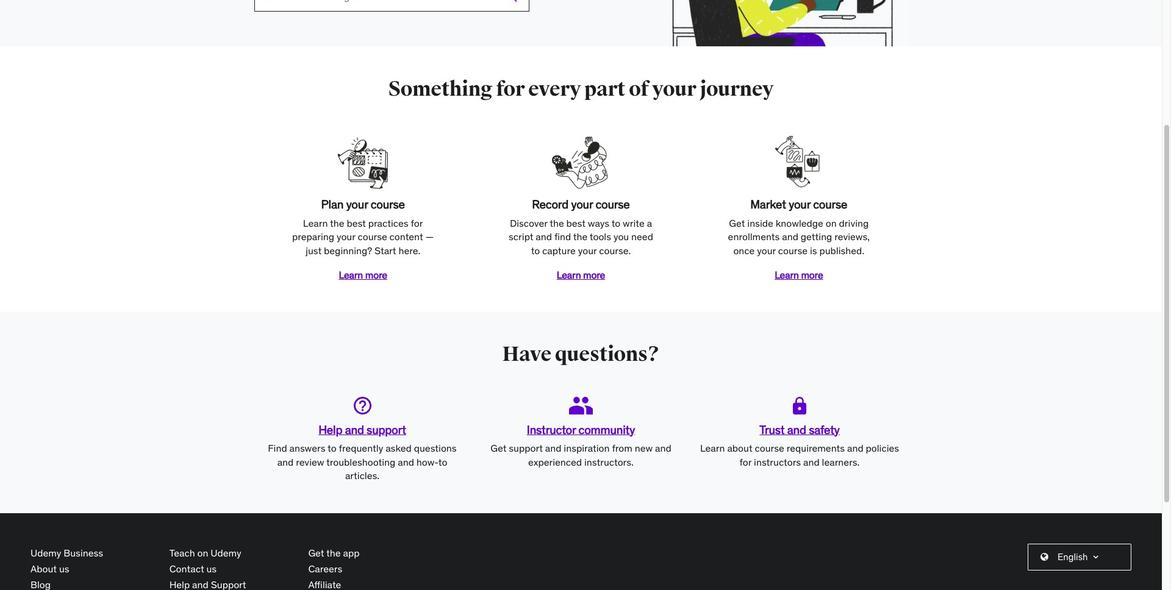 Task type: vqa. For each thing, say whether or not it's contained in the screenshot.
10 within GIVE PROSPECTIVE LEARNERS A SNEAK PEEK OF WHAT TO EXPECT FROM YOU AND YOUR COURSE. YOU MUST CHOOSE AT LEAST 10 MINUTES WORTH OF LECTURES THAT CAN BE WATCHED FOR FREE BY LEARNERS. PICK YOUR FAVORITE LECTURES OR THE ONES THAT YOU THINK BEST REPRESENT YOUR COURSE AND WILL SPARK SOMEONE'S INTEREST AND DRIVE THEM TO ENROLL IN YOUR COURSE. TO DO THIS, IN THE COURSE CREATOR, VISIT THE CURRICULUM SECTION AND TURN ON "FREE PREVIEW" FOR ANY OF YOUR VIDEO LECTURES.
no



Task type: locate. For each thing, give the bounding box(es) containing it.
trust and safety learn about course requirements and policies for instructors and learners.
[[700, 423, 900, 468]]

get the app about us
[[31, 547, 360, 575]]

plan your course learn the best practices for preparing your course content — just beginning? start here.
[[292, 197, 434, 257]]

learn down "market your course get inside knowledge on driving enrollments and getting reviews, once your course is published."
[[775, 269, 799, 281]]

teach on udemy
[[169, 547, 241, 559]]

and right new
[[655, 443, 672, 455]]

enrollments
[[728, 231, 780, 243]]

2 horizontal spatial more
[[801, 269, 823, 281]]

here.
[[399, 244, 421, 257]]

best
[[347, 217, 366, 229], [567, 217, 586, 229]]

and up learners.
[[848, 443, 864, 455]]

inside
[[748, 217, 774, 229]]

1 more from the left
[[365, 269, 387, 281]]

1 horizontal spatial support
[[509, 443, 543, 455]]

0 vertical spatial for
[[496, 76, 525, 102]]

frequently
[[339, 443, 383, 455]]

on
[[826, 217, 837, 229], [197, 547, 208, 559]]

questions
[[414, 443, 457, 455]]

your right plan
[[346, 197, 368, 212]]

for down about
[[740, 456, 752, 468]]

capture
[[543, 244, 576, 257]]

you
[[614, 231, 629, 243]]

2 vertical spatial for
[[740, 456, 752, 468]]

0 horizontal spatial support
[[367, 423, 406, 437]]

more down 'is'
[[801, 269, 823, 281]]

troubleshooting
[[326, 456, 396, 468]]

market your course get inside knowledge on driving enrollments and getting reviews, once your course is published.
[[728, 197, 870, 257]]

0 horizontal spatial more
[[365, 269, 387, 281]]

the left app
[[326, 547, 341, 559]]

course up start
[[358, 231, 387, 243]]

2 horizontal spatial learn more
[[775, 269, 823, 281]]

udemy business link
[[31, 547, 103, 559]]

2 udemy from the left
[[211, 547, 241, 559]]

knowledge
[[776, 217, 824, 229]]

on up the getting
[[826, 217, 837, 229]]

us inside get the app about us
[[59, 563, 69, 575]]

course
[[371, 197, 405, 212], [596, 197, 630, 212], [814, 197, 848, 212], [358, 231, 387, 243], [779, 244, 808, 257], [755, 443, 785, 455]]

learn more link down beginning?
[[339, 269, 387, 281]]

1 horizontal spatial udemy
[[211, 547, 241, 559]]

the down plan
[[330, 217, 344, 229]]

best inside the record your course discover the best ways to write a script and find the tools you need to capture your course.
[[567, 217, 586, 229]]

1 learn more from the left
[[339, 269, 387, 281]]

1 horizontal spatial on
[[826, 217, 837, 229]]

published.
[[820, 244, 865, 257]]

review
[[296, 456, 324, 468]]

trust
[[760, 423, 785, 437]]

experienced
[[529, 456, 582, 468]]

learn more down 'is'
[[775, 269, 823, 281]]

instructor
[[527, 423, 576, 437]]

more for record
[[583, 269, 605, 281]]

to up you
[[612, 217, 621, 229]]

us down udemy business
[[59, 563, 69, 575]]

2 horizontal spatial for
[[740, 456, 752, 468]]

more down course.
[[583, 269, 605, 281]]

0 horizontal spatial learn more
[[339, 269, 387, 281]]

2 us from the left
[[207, 563, 217, 575]]

and
[[536, 231, 552, 243], [782, 231, 799, 243], [345, 423, 364, 437], [788, 423, 807, 437], [545, 443, 562, 455], [655, 443, 672, 455], [848, 443, 864, 455], [277, 456, 294, 468], [398, 456, 414, 468], [804, 456, 820, 468]]

and down the asked
[[398, 456, 414, 468]]

2 best from the left
[[567, 217, 586, 229]]

and left "find"
[[536, 231, 552, 243]]

help and support find answers to frequently asked questions and review troubleshooting and how-to articles.
[[268, 423, 457, 482]]

support
[[367, 423, 406, 437], [509, 443, 543, 455]]

and down knowledge on the right of the page
[[782, 231, 799, 243]]

course up ways
[[596, 197, 630, 212]]

driving
[[839, 217, 869, 229]]

more for plan
[[365, 269, 387, 281]]

learn more
[[339, 269, 387, 281], [557, 269, 605, 281], [775, 269, 823, 281]]

1 best from the left
[[347, 217, 366, 229]]

learn up preparing
[[303, 217, 328, 229]]

support inside help and support find answers to frequently asked questions and review troubleshooting and how-to articles.
[[367, 423, 406, 437]]

to
[[612, 217, 621, 229], [531, 244, 540, 257], [328, 443, 337, 455], [439, 456, 448, 468]]

for inside 'trust and safety learn about course requirements and policies for instructors and learners.'
[[740, 456, 752, 468]]

udemy business
[[31, 547, 103, 559]]

3 learn more link from the left
[[775, 269, 823, 281]]

3 learn more from the left
[[775, 269, 823, 281]]

and down trust and safety icon
[[788, 423, 807, 437]]

best up beginning?
[[347, 217, 366, 229]]

course inside the record your course discover the best ways to write a script and find the tools you need to capture your course.
[[596, 197, 630, 212]]

0 horizontal spatial get
[[308, 547, 324, 559]]

and inside "market your course get inside knowledge on driving enrollments and getting reviews, once your course is published."
[[782, 231, 799, 243]]

2 vertical spatial get
[[308, 547, 324, 559]]

learn more link down 'is'
[[775, 269, 823, 281]]

learn more link down capture
[[557, 269, 605, 281]]

learn more down capture
[[557, 269, 605, 281]]

0 horizontal spatial on
[[197, 547, 208, 559]]

0 horizontal spatial for
[[411, 217, 423, 229]]

for
[[496, 76, 525, 102], [411, 217, 423, 229], [740, 456, 752, 468]]

to down script
[[531, 244, 540, 257]]

more down start
[[365, 269, 387, 281]]

course up driving
[[814, 197, 848, 212]]

new
[[635, 443, 653, 455]]

english
[[1058, 551, 1088, 563]]

get inside "market your course get inside knowledge on driving enrollments and getting reviews, once your course is published."
[[729, 217, 745, 229]]

udemy up contact us
[[211, 547, 241, 559]]

1 vertical spatial for
[[411, 217, 423, 229]]

0 vertical spatial on
[[826, 217, 837, 229]]

learn more link for plan
[[339, 269, 387, 281]]

0 horizontal spatial udemy
[[31, 547, 61, 559]]

about
[[728, 443, 753, 455]]

1 horizontal spatial best
[[567, 217, 586, 229]]

for left every
[[496, 76, 525, 102]]

3 more from the left
[[801, 269, 823, 281]]

have questions?
[[502, 342, 660, 367]]

best up "find"
[[567, 217, 586, 229]]

1 vertical spatial get
[[491, 443, 507, 455]]

0 horizontal spatial us
[[59, 563, 69, 575]]

1 vertical spatial on
[[197, 547, 208, 559]]

0 horizontal spatial learn more link
[[339, 269, 387, 281]]

0 vertical spatial get
[[729, 217, 745, 229]]

1 horizontal spatial for
[[496, 76, 525, 102]]

contact us
[[169, 563, 217, 575]]

the
[[330, 217, 344, 229], [550, 217, 564, 229], [573, 231, 588, 243], [326, 547, 341, 559]]

1 horizontal spatial get
[[491, 443, 507, 455]]

2 learn more from the left
[[557, 269, 605, 281]]

trust and safety link
[[760, 423, 840, 437]]

course inside 'trust and safety learn about course requirements and policies for instructors and learners.'
[[755, 443, 785, 455]]

udemy
[[31, 547, 61, 559], [211, 547, 241, 559]]

2 more from the left
[[583, 269, 605, 281]]

1 vertical spatial support
[[509, 443, 543, 455]]

your
[[652, 76, 697, 102], [346, 197, 368, 212], [571, 197, 593, 212], [789, 197, 811, 212], [337, 231, 356, 243], [578, 244, 597, 257], [757, 244, 776, 257]]

learn
[[303, 217, 328, 229], [339, 269, 363, 281], [557, 269, 581, 281], [775, 269, 799, 281], [700, 443, 725, 455]]

once
[[734, 244, 755, 257]]

for up content
[[411, 217, 423, 229]]

contact us link
[[169, 563, 217, 575]]

the inside plan your course learn the best practices for preparing your course content — just beginning? start here.
[[330, 217, 344, 229]]

learn inside plan your course learn the best practices for preparing your course content — just beginning? start here.
[[303, 217, 328, 229]]

instructor community link
[[527, 423, 635, 437]]

on up contact us
[[197, 547, 208, 559]]

udemy up about
[[31, 547, 61, 559]]

learn more link
[[339, 269, 387, 281], [557, 269, 605, 281], [775, 269, 823, 281]]

record your course discover the best ways to write a script and find the tools you need to capture your course.
[[509, 197, 653, 257]]

learn down beginning?
[[339, 269, 363, 281]]

us
[[59, 563, 69, 575], [207, 563, 217, 575]]

1 horizontal spatial learn more
[[557, 269, 605, 281]]

support up the asked
[[367, 423, 406, 437]]

learn down capture
[[557, 269, 581, 281]]

content
[[390, 231, 423, 243]]

how-
[[417, 456, 439, 468]]

tools
[[590, 231, 611, 243]]

best for record
[[567, 217, 586, 229]]

about us link
[[31, 563, 69, 575]]

learn more down beginning?
[[339, 269, 387, 281]]

learn left about
[[700, 443, 725, 455]]

get
[[729, 217, 745, 229], [491, 443, 507, 455], [308, 547, 324, 559]]

2 learn more link from the left
[[557, 269, 605, 281]]

help and support icon image
[[354, 397, 371, 415]]

something for every part of your journey
[[389, 76, 774, 102]]

course up the instructors on the right of page
[[755, 443, 785, 455]]

1 horizontal spatial more
[[583, 269, 605, 281]]

journey
[[700, 76, 774, 102]]

to down help
[[328, 443, 337, 455]]

instructors.
[[585, 456, 634, 468]]

2 horizontal spatial get
[[729, 217, 745, 229]]

0 horizontal spatial best
[[347, 217, 366, 229]]

just
[[306, 244, 322, 257]]

a
[[647, 217, 652, 229]]

best inside plan your course learn the best practices for preparing your course content — just beginning? start here.
[[347, 217, 366, 229]]

1 horizontal spatial learn more link
[[557, 269, 605, 281]]

us down teach on udemy 'link'
[[207, 563, 217, 575]]

help
[[319, 423, 342, 437]]

0 vertical spatial support
[[367, 423, 406, 437]]

your down tools
[[578, 244, 597, 257]]

from
[[612, 443, 633, 455]]

careers link
[[308, 563, 343, 575]]

support down instructor
[[509, 443, 543, 455]]

something
[[389, 76, 493, 102]]

articles.
[[345, 470, 380, 482]]

2 horizontal spatial learn more link
[[775, 269, 823, 281]]

1 learn more link from the left
[[339, 269, 387, 281]]

teach
[[169, 547, 195, 559]]

find
[[268, 443, 287, 455]]

1 horizontal spatial us
[[207, 563, 217, 575]]

1 us from the left
[[59, 563, 69, 575]]



Task type: describe. For each thing, give the bounding box(es) containing it.
learn more for record
[[557, 269, 605, 281]]

learn for market
[[775, 269, 799, 281]]

trust and safety icon image
[[793, 397, 807, 415]]

asked
[[386, 443, 412, 455]]

your up beginning?
[[337, 231, 356, 243]]

have
[[502, 342, 552, 367]]

for inside plan your course learn the best practices for preparing your course content — just beginning? start here.
[[411, 217, 423, 229]]

and up frequently
[[345, 423, 364, 437]]

the right "find"
[[573, 231, 588, 243]]

best for plan
[[347, 217, 366, 229]]

preparing
[[292, 231, 334, 243]]

community
[[579, 423, 635, 437]]

every
[[528, 76, 581, 102]]

Search the Teaching Center text field
[[254, 0, 529, 11]]

learners.
[[822, 456, 860, 468]]

beginning?
[[324, 244, 372, 257]]

learn inside 'trust and safety learn about course requirements and policies for instructors and learners.'
[[700, 443, 725, 455]]

more for market
[[801, 269, 823, 281]]

inspiration
[[564, 443, 610, 455]]

course.
[[599, 244, 631, 257]]

the inside get the app about us
[[326, 547, 341, 559]]

course up practices
[[371, 197, 405, 212]]

on inside "market your course get inside knowledge on driving enrollments and getting reviews, once your course is published."
[[826, 217, 837, 229]]

and down requirements
[[804, 456, 820, 468]]

answers
[[290, 443, 326, 455]]

part
[[585, 76, 625, 102]]

market
[[751, 197, 786, 212]]

learn for plan
[[339, 269, 363, 281]]

—
[[426, 231, 434, 243]]

policies
[[866, 443, 900, 455]]

contact
[[169, 563, 204, 575]]

start
[[375, 244, 396, 257]]

write
[[623, 217, 645, 229]]

instructor community icon image
[[569, 397, 593, 415]]

course left 'is'
[[779, 244, 808, 257]]

1 udemy from the left
[[31, 547, 61, 559]]

and inside the record your course discover the best ways to write a script and find the tools you need to capture your course.
[[536, 231, 552, 243]]

ways
[[588, 217, 610, 229]]

instructor community get support and inspiration from new and experienced instructors.
[[491, 423, 672, 468]]

plan
[[321, 197, 344, 212]]

need
[[632, 231, 653, 243]]

your down 'enrollments'
[[757, 244, 776, 257]]

english link
[[1041, 551, 1124, 564]]

help and support link
[[319, 423, 406, 437]]

learn for record
[[557, 269, 581, 281]]

about
[[31, 563, 57, 575]]

script
[[509, 231, 534, 243]]

support inside instructor community get support and inspiration from new and experienced instructors.
[[509, 443, 543, 455]]

get inside get the app about us
[[308, 547, 324, 559]]

get the app link
[[308, 547, 360, 559]]

learn more for market
[[775, 269, 823, 281]]

reviews,
[[835, 231, 870, 243]]

your up ways
[[571, 197, 593, 212]]

careers
[[308, 563, 343, 575]]

and up experienced
[[545, 443, 562, 455]]

to down questions
[[439, 456, 448, 468]]

practices
[[368, 217, 409, 229]]

getting
[[801, 231, 833, 243]]

safety
[[809, 423, 840, 437]]

app
[[343, 547, 360, 559]]

your right of
[[652, 76, 697, 102]]

and down find
[[277, 456, 294, 468]]

record
[[532, 197, 569, 212]]

get inside instructor community get support and inspiration from new and experienced instructors.
[[491, 443, 507, 455]]

of
[[629, 76, 649, 102]]

the up "find"
[[550, 217, 564, 229]]

instructors
[[754, 456, 801, 468]]

learn more link for record
[[557, 269, 605, 281]]

business
[[64, 547, 103, 559]]

requirements
[[787, 443, 845, 455]]

learn more for plan
[[339, 269, 387, 281]]

is
[[810, 244, 817, 257]]

find
[[555, 231, 571, 243]]

your up knowledge on the right of the page
[[789, 197, 811, 212]]

learn more link for market
[[775, 269, 823, 281]]

teach on udemy link
[[169, 547, 241, 559]]

questions?
[[555, 342, 660, 367]]

discover
[[510, 217, 548, 229]]



